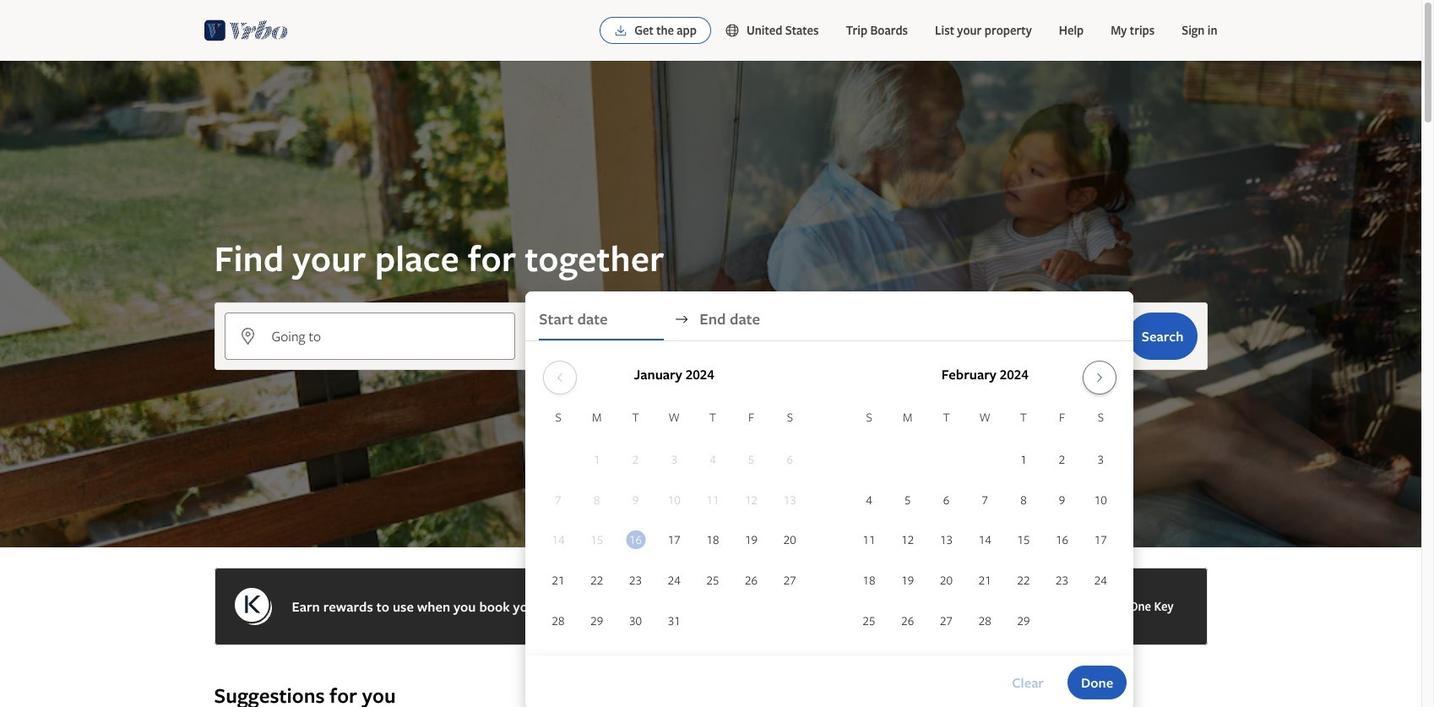 Task type: locate. For each thing, give the bounding box(es) containing it.
today element
[[626, 531, 646, 550]]

application
[[539, 354, 1121, 642]]

main content
[[0, 61, 1422, 707]]

next month image
[[1090, 371, 1110, 385]]

february 2024 element
[[850, 408, 1121, 642]]

previous month image
[[550, 371, 570, 385]]

recently viewed region
[[204, 656, 1218, 683]]

vrbo logo image
[[204, 17, 288, 44]]

download the app button image
[[615, 24, 628, 37]]



Task type: describe. For each thing, give the bounding box(es) containing it.
small image
[[725, 23, 747, 38]]

january 2024 element
[[539, 408, 810, 642]]

directional image
[[675, 312, 690, 327]]

application inside "wizard" region
[[539, 354, 1121, 642]]

wizard region
[[0, 61, 1422, 707]]



